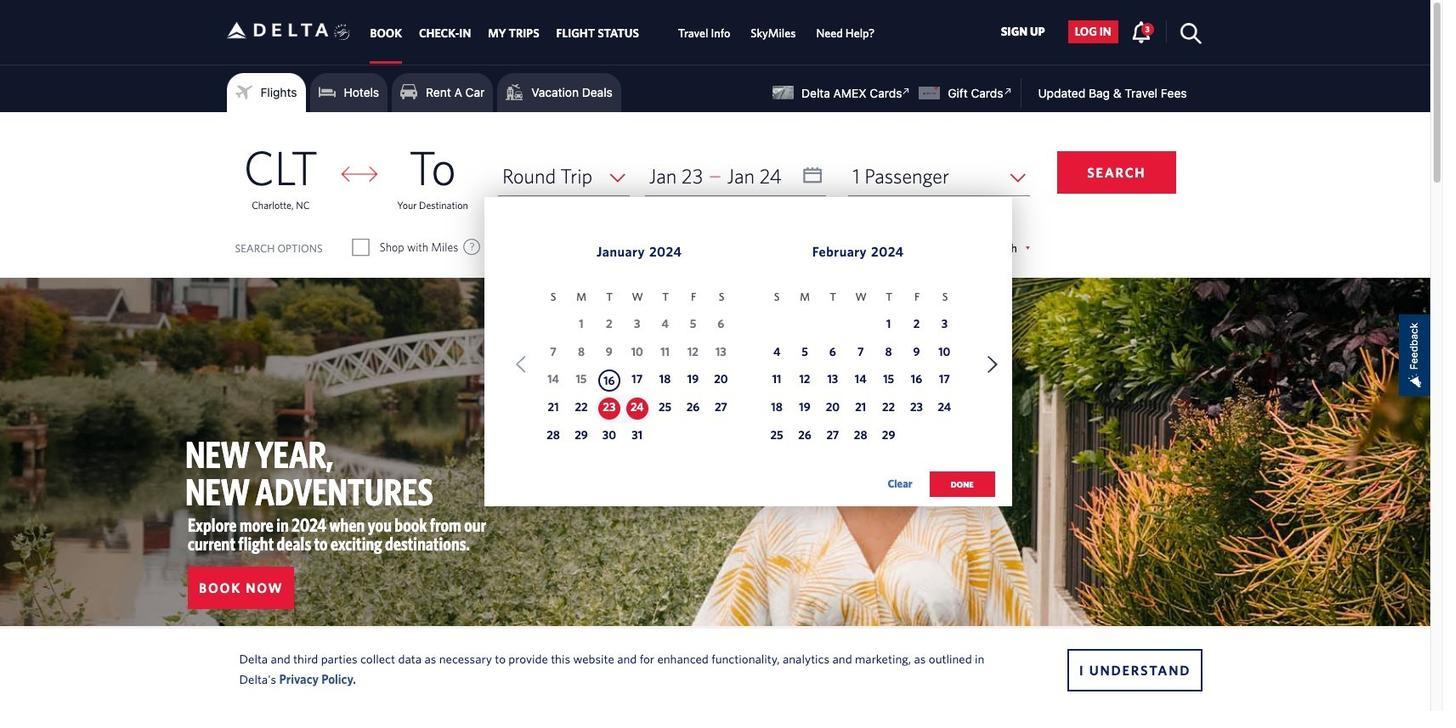 Task type: locate. For each thing, give the bounding box(es) containing it.
delta air lines image
[[227, 4, 328, 57]]

tab panel
[[0, 112, 1430, 515]]

None field
[[498, 156, 630, 196], [848, 156, 1030, 196], [498, 156, 630, 196], [848, 156, 1030, 196]]

tab list
[[362, 0, 885, 64]]

None text field
[[645, 156, 826, 196]]

None checkbox
[[657, 239, 672, 256]]

None checkbox
[[353, 239, 369, 256]]

this link opens another site in a new window that may not follow the same accessibility policies as delta air lines. image
[[899, 83, 915, 99]]



Task type: vqa. For each thing, say whether or not it's contained in the screenshot.
Delta Air Lines IMAGE
yes



Task type: describe. For each thing, give the bounding box(es) containing it.
skyteam image
[[334, 6, 350, 59]]

calendar expanded, use arrow keys to select date application
[[484, 197, 1012, 515]]

this link opens another site in a new window that may not follow the same accessibility policies as delta air lines. image
[[1000, 83, 1016, 99]]



